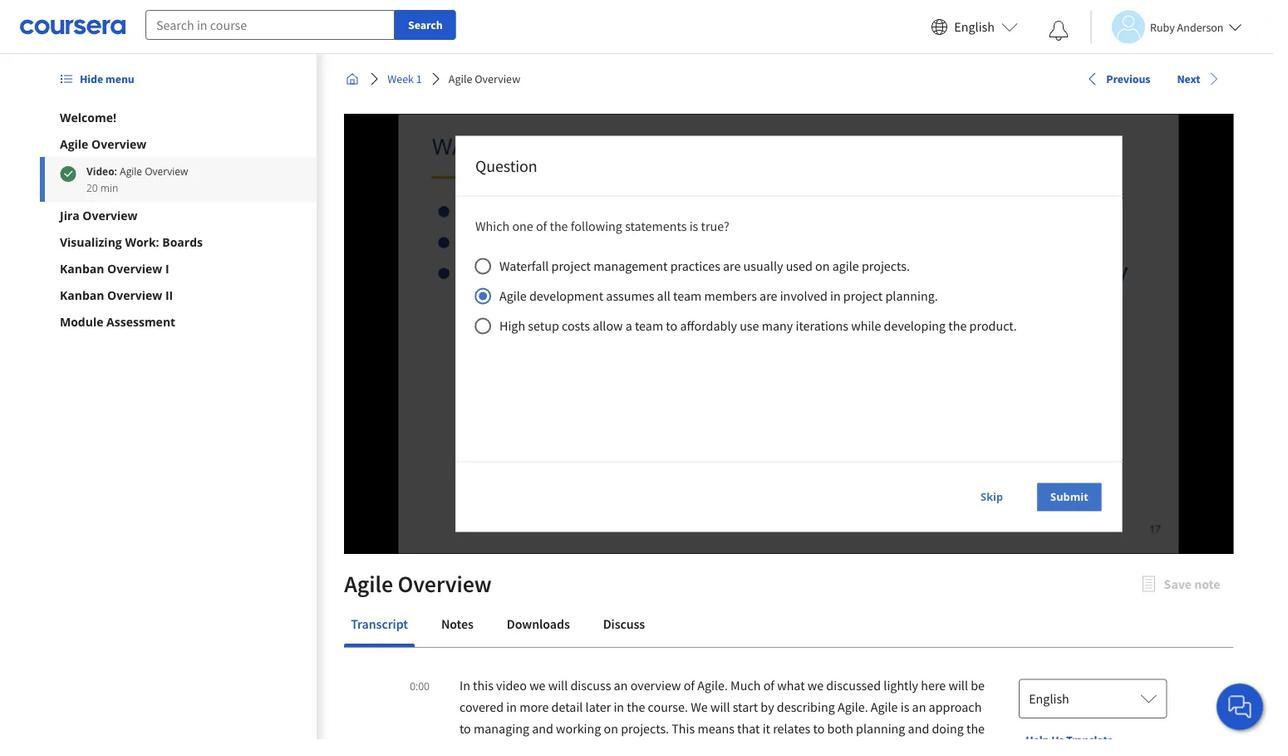 Task type: locate. For each thing, give the bounding box(es) containing it.
1 horizontal spatial and
[[908, 721, 929, 737]]

2 kanban from the top
[[60, 287, 104, 303]]

group
[[473, 253, 1093, 336]]

1 horizontal spatial agile.
[[838, 699, 868, 716]]

in
[[830, 288, 841, 305], [506, 699, 517, 716], [613, 699, 624, 716]]

1 vertical spatial is
[[901, 699, 909, 716]]

and left doing
[[908, 721, 929, 737]]

projects.
[[862, 258, 910, 275], [621, 721, 669, 737]]

we
[[529, 678, 545, 694], [807, 678, 824, 694]]

0 vertical spatial on
[[815, 258, 830, 275]]

be
[[971, 678, 985, 694]]

to down the "covered"
[[459, 721, 471, 737]]

the down overview
[[627, 699, 645, 716]]

english
[[955, 19, 995, 35], [1029, 691, 1069, 707]]

work:
[[125, 234, 159, 250]]

on left agile
[[815, 258, 830, 275]]

0 horizontal spatial on
[[604, 721, 618, 737]]

overview
[[474, 71, 520, 86], [91, 136, 147, 152], [145, 164, 188, 178], [83, 207, 138, 223], [107, 261, 162, 276], [107, 287, 162, 303], [397, 570, 491, 599]]

overview up assessment
[[107, 287, 162, 303]]

overview inside "link"
[[474, 71, 520, 86]]

boards
[[162, 234, 203, 250]]

agile overview inside "link"
[[448, 71, 520, 86]]

2 horizontal spatial to
[[813, 721, 825, 737]]

much of what we discussed lightly here will be button
[[730, 678, 985, 694]]

agile right 'video:'
[[120, 164, 142, 178]]

an right discuss at the left
[[614, 678, 628, 694]]

high
[[499, 318, 525, 335]]

will up detail
[[548, 678, 568, 694]]

2 horizontal spatial in
[[830, 288, 841, 305]]

overview right 1
[[474, 71, 520, 86]]

0 horizontal spatial english
[[955, 19, 995, 35]]

projects. inside the agile is an approach to managing and working on projects.
[[621, 721, 669, 737]]

describing
[[777, 699, 835, 716]]

0 vertical spatial english
[[955, 19, 995, 35]]

are up members
[[723, 258, 741, 275]]

agile up high
[[499, 288, 526, 305]]

jira overview
[[60, 207, 138, 223]]

agile overview link
[[442, 64, 527, 94]]

project up while
[[843, 288, 883, 305]]

video
[[496, 678, 527, 694]]

agile overview for agile overview "link"
[[448, 71, 520, 86]]

coursera image
[[20, 14, 126, 40]]

practices
[[670, 258, 720, 275]]

agile. up the we
[[697, 678, 728, 694]]

overview inside "dropdown button"
[[83, 207, 138, 223]]

approach
[[929, 699, 982, 716]]

in right later
[[613, 699, 624, 716]]

of up the we
[[683, 678, 695, 694]]

on inside the agile is an approach to managing and working on projects.
[[604, 721, 618, 737]]

agile.
[[697, 678, 728, 694], [838, 699, 868, 716]]

1 vertical spatial an
[[912, 699, 926, 716]]

we up "describing"
[[807, 678, 824, 694]]

0 vertical spatial projects.
[[862, 258, 910, 275]]

week
[[387, 71, 414, 86]]

0 horizontal spatial we
[[529, 678, 545, 694]]

the inside in this video we will discuss an overview of agile. much of what we discussed lightly here will be covered in more detail later in the course. we will start by describing agile.
[[627, 699, 645, 716]]

0 vertical spatial kanban
[[60, 261, 104, 276]]

of up by
[[763, 678, 774, 694]]

overview for agile overview "link"
[[474, 71, 520, 86]]

anderson
[[1178, 20, 1224, 35]]

1 vertical spatial kanban
[[60, 287, 104, 303]]

agile right 1
[[448, 71, 472, 86]]

1 horizontal spatial an
[[912, 699, 926, 716]]

0 vertical spatial agile.
[[697, 678, 728, 694]]

agile overview up transcript
[[344, 570, 491, 599]]

next
[[1177, 71, 1200, 86]]

will right the we
[[710, 699, 730, 716]]

1 horizontal spatial on
[[815, 258, 830, 275]]

later
[[585, 699, 611, 716]]

0 vertical spatial agile overview
[[448, 71, 520, 86]]

0 vertical spatial project
[[551, 258, 591, 275]]

detail
[[551, 699, 583, 716]]

is left true?
[[689, 218, 698, 235]]

0 vertical spatial is
[[689, 218, 698, 235]]

overview for kanban overview ii dropdown button
[[107, 287, 162, 303]]

1 we from the left
[[529, 678, 545, 694]]

visualizing
[[60, 234, 122, 250]]

and
[[532, 721, 553, 737], [908, 721, 929, 737]]

agile development assumes all team members are involved in project planning.
[[499, 288, 941, 305]]

projects. for agile
[[862, 258, 910, 275]]

it
[[762, 721, 770, 737]]

2 and from the left
[[908, 721, 929, 737]]

0 horizontal spatial and
[[532, 721, 553, 737]]

developing
[[884, 318, 946, 335]]

the left product.
[[948, 318, 967, 335]]

on down later
[[604, 721, 618, 737]]

0 horizontal spatial project
[[551, 258, 591, 275]]

agile down 'welcome!'
[[60, 136, 88, 152]]

to down all
[[666, 318, 677, 335]]

project up development
[[551, 258, 591, 275]]

project
[[551, 258, 591, 275], [843, 288, 883, 305]]

notes button
[[434, 604, 480, 644]]

in this video we will discuss an overview of agile. much of what we discussed lightly here will be covered in more detail later in the course. we will start by describing agile.
[[459, 678, 985, 716]]

while
[[851, 318, 881, 335]]

to inside the agile is an approach to managing and working on projects.
[[459, 721, 471, 737]]

1 horizontal spatial we
[[807, 678, 824, 694]]

ruby anderson
[[1151, 20, 1224, 35]]

we will start by describing agile. button
[[691, 699, 871, 716]]

0 horizontal spatial to
[[459, 721, 471, 737]]

kanban overview i
[[60, 261, 169, 276]]

2 vertical spatial agile overview
[[344, 570, 491, 599]]

agile up planning
[[871, 699, 898, 716]]

by
[[761, 699, 774, 716]]

overview down min
[[83, 207, 138, 223]]

an inside in this video we will discuss an overview of agile. much of what we discussed lightly here will be covered in more detail later in the course. we will start by describing agile.
[[614, 678, 628, 694]]

1 horizontal spatial is
[[901, 699, 909, 716]]

1 kanban from the top
[[60, 261, 104, 276]]

course.
[[648, 699, 688, 716]]

discuss
[[570, 678, 611, 694]]

0 horizontal spatial is
[[689, 218, 698, 235]]

0 horizontal spatial an
[[614, 678, 628, 694]]

and down more on the bottom
[[532, 721, 553, 737]]

team right a
[[635, 318, 663, 335]]

agile. down discussed
[[838, 699, 868, 716]]

overview inside video: agile overview 20 min
[[145, 164, 188, 178]]

agile inside video: agile overview 20 min
[[120, 164, 142, 178]]

on
[[815, 258, 830, 275], [604, 721, 618, 737]]

1 vertical spatial agile overview
[[60, 136, 147, 152]]

an down the here
[[912, 699, 926, 716]]

module
[[60, 314, 103, 330]]

0 horizontal spatial of
[[536, 218, 547, 235]]

1 vertical spatial are
[[760, 288, 777, 305]]

agile overview
[[448, 71, 520, 86], [60, 136, 147, 152], [344, 570, 491, 599]]

the right doing
[[966, 721, 985, 737]]

will left be
[[948, 678, 968, 694]]

statements
[[625, 218, 687, 235]]

on inside group
[[815, 258, 830, 275]]

0 vertical spatial an
[[614, 678, 628, 694]]

to inside this means that it relates to both planning and doing the
[[813, 721, 825, 737]]

0 vertical spatial are
[[723, 258, 741, 275]]

week 1 link
[[380, 64, 428, 94]]

an
[[614, 678, 628, 694], [912, 699, 926, 716]]

development
[[529, 288, 603, 305]]

ii
[[165, 287, 173, 303]]

0 horizontal spatial projects.
[[621, 721, 669, 737]]

overview up 'video:'
[[91, 136, 147, 152]]

both
[[827, 721, 853, 737]]

kanban down visualizing at the left top
[[60, 261, 104, 276]]

visualizing work: boards
[[60, 234, 203, 250]]

previous button
[[1080, 64, 1157, 94]]

waterfall project management practices are usually used on agile projects.
[[499, 258, 912, 275]]

english inside button
[[955, 19, 995, 35]]

we
[[691, 699, 708, 716]]

1 vertical spatial on
[[604, 721, 618, 737]]

min
[[100, 181, 118, 195]]

0:00
[[410, 680, 429, 693]]

to left both
[[813, 721, 825, 737]]

are down usually
[[760, 288, 777, 305]]

hide
[[80, 71, 103, 86]]

much
[[730, 678, 761, 694]]

group containing waterfall project management practices are usually used on agile projects.
[[473, 253, 1093, 336]]

1 vertical spatial english
[[1029, 691, 1069, 707]]

agile inside "link"
[[448, 71, 472, 86]]

search
[[408, 17, 443, 32]]

1 horizontal spatial to
[[666, 318, 677, 335]]

more
[[519, 699, 549, 716]]

discuss
[[603, 616, 645, 633]]

agile overview right 1
[[448, 71, 520, 86]]

overview down visualizing work: boards
[[107, 261, 162, 276]]

projects. down course.
[[621, 721, 669, 737]]

overview
[[630, 678, 681, 694]]

agile overview inside dropdown button
[[60, 136, 147, 152]]

managing
[[473, 721, 529, 737]]

agile
[[448, 71, 472, 86], [60, 136, 88, 152], [120, 164, 142, 178], [499, 288, 526, 305], [344, 570, 393, 599], [871, 699, 898, 716]]

1 horizontal spatial english
[[1029, 691, 1069, 707]]

in right involved
[[830, 288, 841, 305]]

overview down agile overview dropdown button
[[145, 164, 188, 178]]

1 vertical spatial project
[[843, 288, 883, 305]]

agile overview button
[[60, 136, 297, 152]]

this
[[473, 678, 493, 694]]

transcript
[[351, 616, 408, 633]]

kanban up module
[[60, 287, 104, 303]]

0 vertical spatial team
[[673, 288, 701, 305]]

1 vertical spatial team
[[635, 318, 663, 335]]

to
[[666, 318, 677, 335], [459, 721, 471, 737], [813, 721, 825, 737]]

hide menu button
[[53, 64, 141, 94]]

of right the one
[[536, 218, 547, 235]]

1 vertical spatial projects.
[[621, 721, 669, 737]]

1 horizontal spatial of
[[683, 678, 695, 694]]

projects. up planning.
[[862, 258, 910, 275]]

an inside the agile is an approach to managing and working on projects.
[[912, 699, 926, 716]]

1 horizontal spatial projects.
[[862, 258, 910, 275]]

many
[[762, 318, 793, 335]]

high setup costs allow a team to affordably use many iterations while developing the product.
[[499, 318, 1017, 335]]

is down lightly
[[901, 699, 909, 716]]

this
[[672, 721, 695, 737]]

we up more on the bottom
[[529, 678, 545, 694]]

agile
[[832, 258, 859, 275]]

the
[[550, 218, 568, 235], [948, 318, 967, 335], [627, 699, 645, 716], [966, 721, 985, 737]]

allow
[[592, 318, 623, 335]]

agile is an approach to managing and working on projects.
[[459, 699, 982, 737]]

overview for jira overview "dropdown button"
[[83, 207, 138, 223]]

used
[[786, 258, 813, 275]]

1 vertical spatial agile.
[[838, 699, 868, 716]]

agile overview up 'video:'
[[60, 136, 147, 152]]

related lecture content tabs tab list
[[344, 604, 1234, 648]]

submit button
[[1036, 483, 1103, 513]]

team right all
[[673, 288, 701, 305]]

and inside this means that it relates to both planning and doing the
[[908, 721, 929, 737]]

1 and from the left
[[532, 721, 553, 737]]

in down video
[[506, 699, 517, 716]]



Task type: vqa. For each thing, say whether or not it's contained in the screenshot.
HIDE MENU on the left top of page
yes



Task type: describe. For each thing, give the bounding box(es) containing it.
module assessment button
[[60, 313, 297, 330]]

Search in course text field
[[145, 10, 395, 40]]

agile is an approach to managing and working on projects. button
[[459, 699, 982, 737]]

setup
[[528, 318, 559, 335]]

skip button
[[967, 483, 1016, 513]]

jira
[[60, 207, 80, 223]]

0 horizontal spatial are
[[723, 258, 741, 275]]

means
[[697, 721, 734, 737]]

jira overview button
[[60, 207, 297, 224]]

agile inside dropdown button
[[60, 136, 88, 152]]

agile inside group
[[499, 288, 526, 305]]

notes
[[441, 616, 473, 633]]

true?
[[701, 218, 729, 235]]

overview for agile overview dropdown button
[[91, 136, 147, 152]]

downloads button
[[500, 604, 576, 644]]

overview up notes
[[397, 570, 491, 599]]

kanban for kanban overview ii
[[60, 287, 104, 303]]

and inside the agile is an approach to managing and working on projects.
[[532, 721, 553, 737]]

management
[[593, 258, 668, 275]]

home image
[[346, 72, 359, 86]]

the inside group
[[948, 318, 967, 335]]

next button
[[1170, 64, 1227, 94]]

one
[[512, 218, 533, 235]]

discuss button
[[596, 604, 651, 644]]

video:
[[86, 164, 117, 178]]

module assessment
[[60, 314, 176, 330]]

completed image
[[60, 166, 76, 182]]

following
[[571, 218, 622, 235]]

0 horizontal spatial will
[[548, 678, 568, 694]]

1 horizontal spatial are
[[760, 288, 777, 305]]

involved
[[780, 288, 827, 305]]

ruby
[[1151, 20, 1175, 35]]

lightly
[[884, 678, 918, 694]]

chat with us image
[[1227, 694, 1254, 721]]

2 we from the left
[[807, 678, 824, 694]]

search button
[[395, 10, 456, 40]]

this means that it relates to both planning and doing the button
[[459, 721, 985, 741]]

welcome!
[[60, 109, 116, 125]]

start
[[733, 699, 758, 716]]

previous
[[1106, 71, 1150, 86]]

english button
[[1019, 679, 1167, 719]]

usually
[[743, 258, 783, 275]]

covered in more detail later in the course. button
[[459, 699, 691, 716]]

ruby anderson button
[[1091, 10, 1242, 44]]

covered
[[459, 699, 503, 716]]

english inside popup button
[[1029, 691, 1069, 707]]

agile inside the agile is an approach to managing and working on projects.
[[871, 699, 898, 716]]

agile overview for agile overview dropdown button
[[60, 136, 147, 152]]

visualizing work: boards button
[[60, 234, 297, 250]]

0 horizontal spatial team
[[635, 318, 663, 335]]

which one of the following statements is true?
[[475, 218, 732, 235]]

2 horizontal spatial of
[[763, 678, 774, 694]]

use
[[740, 318, 759, 335]]

1 horizontal spatial will
[[710, 699, 730, 716]]

1 horizontal spatial team
[[673, 288, 701, 305]]

the right the one
[[550, 218, 568, 235]]

overview for the kanban overview i dropdown button
[[107, 261, 162, 276]]

what
[[777, 678, 805, 694]]

in inside group
[[830, 288, 841, 305]]

downloads
[[507, 616, 570, 633]]

doing
[[932, 721, 964, 737]]

0 horizontal spatial agile.
[[697, 678, 728, 694]]

affordably
[[680, 318, 737, 335]]

question
[[475, 155, 537, 176]]

2 horizontal spatial will
[[948, 678, 968, 694]]

english button
[[925, 0, 1025, 54]]

kanban overview ii button
[[60, 287, 297, 303]]

assessment
[[107, 314, 176, 330]]

i
[[165, 261, 169, 276]]

planning
[[856, 721, 905, 737]]

show notifications image
[[1049, 21, 1069, 41]]

relates
[[773, 721, 810, 737]]

agile up transcript
[[344, 570, 393, 599]]

0 horizontal spatial in
[[506, 699, 517, 716]]

the inside this means that it relates to both planning and doing the
[[966, 721, 985, 737]]

1 horizontal spatial project
[[843, 288, 883, 305]]

0:00 button
[[405, 675, 434, 697]]

members
[[704, 288, 757, 305]]

transcript button
[[344, 604, 414, 644]]

is inside the agile is an approach to managing and working on projects.
[[901, 699, 909, 716]]

1 horizontal spatial in
[[613, 699, 624, 716]]

kanban for kanban overview i
[[60, 261, 104, 276]]

in this video we will discuss an overview of agile. button
[[459, 678, 730, 694]]

a
[[625, 318, 632, 335]]

product.
[[969, 318, 1017, 335]]

in
[[459, 678, 470, 694]]

here
[[921, 678, 946, 694]]

costs
[[562, 318, 590, 335]]

skip
[[981, 490, 1003, 505]]

projects. for on
[[621, 721, 669, 737]]

week 1
[[387, 71, 422, 86]]

working
[[556, 721, 601, 737]]

kanban overview i button
[[60, 260, 297, 277]]

this means that it relates to both planning and doing the
[[459, 721, 985, 741]]

menu
[[105, 71, 134, 86]]

iterations
[[796, 318, 848, 335]]

that
[[737, 721, 760, 737]]

which
[[475, 218, 509, 235]]



